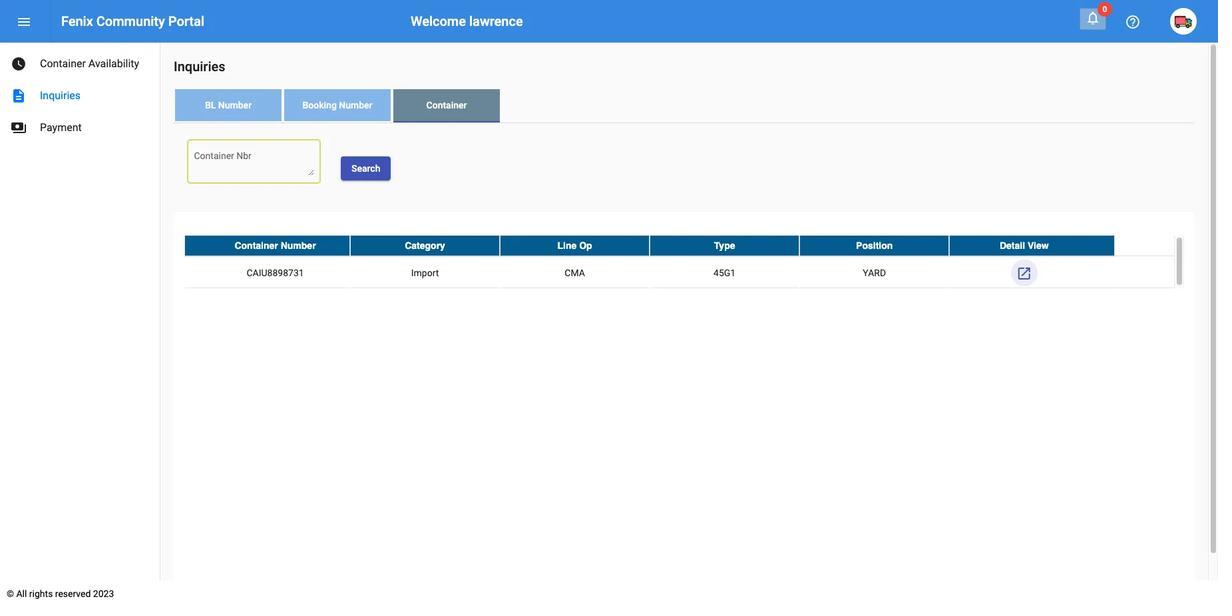 Task type: vqa. For each thing, say whether or not it's contained in the screenshot.
TCKU6287120 - cell
no



Task type: locate. For each thing, give the bounding box(es) containing it.
2 vertical spatial no color image
[[1017, 266, 1033, 282]]

no color image containing payments
[[11, 120, 27, 136]]

no color image containing menu
[[16, 14, 32, 30]]

payment
[[40, 121, 82, 134]]

container for container number
[[235, 240, 278, 251]]

0 horizontal spatial number
[[218, 100, 252, 111]]

bl number
[[205, 100, 252, 111]]

detail view column header
[[950, 236, 1116, 256]]

no color image containing open_in_new
[[1017, 266, 1033, 282]]

no color image containing notifications_none
[[1086, 10, 1102, 26]]

no color image inside open_in_new button
[[1017, 266, 1033, 282]]

row containing container number
[[184, 236, 1175, 256]]

no color image for payment
[[11, 120, 27, 136]]

no color image containing description
[[11, 88, 27, 104]]

no color image
[[11, 88, 27, 104], [11, 120, 27, 136], [1017, 266, 1033, 282]]

no color image inside help_outline popup button
[[1126, 14, 1142, 30]]

0 vertical spatial no color image
[[11, 88, 27, 104]]

position
[[857, 240, 893, 251]]

0 vertical spatial inquiries
[[174, 59, 225, 75]]

number right the 'bl'
[[218, 100, 252, 111]]

number inside container number column header
[[281, 240, 316, 251]]

no color image for menu button
[[16, 14, 32, 30]]

1 vertical spatial container
[[427, 100, 467, 111]]

number
[[218, 100, 252, 111], [339, 100, 373, 111], [281, 240, 316, 251]]

category column header
[[350, 236, 500, 256]]

number right booking
[[339, 100, 373, 111]]

number up caiu8898731
[[281, 240, 316, 251]]

2 vertical spatial container
[[235, 240, 278, 251]]

search button
[[341, 156, 391, 180]]

1 horizontal spatial number
[[281, 240, 316, 251]]

category
[[405, 240, 446, 251]]

container inside column header
[[235, 240, 278, 251]]

2 horizontal spatial container
[[427, 100, 467, 111]]

no color image up the payments
[[11, 88, 27, 104]]

row
[[184, 236, 1175, 256]]

open_in_new row
[[184, 256, 1175, 290]]

no color image containing watch_later
[[11, 56, 27, 72]]

container
[[40, 57, 86, 70], [427, 100, 467, 111], [235, 240, 278, 251]]

no color image up watch_later
[[16, 14, 32, 30]]

open_in_new grid
[[184, 236, 1185, 290]]

inquiries up payment
[[40, 89, 81, 102]]

search
[[352, 163, 381, 174]]

booking number
[[303, 100, 373, 111]]

no color image
[[1086, 10, 1102, 26], [16, 14, 32, 30], [1126, 14, 1142, 30], [11, 56, 27, 72]]

None text field
[[194, 152, 314, 176]]

2023
[[93, 589, 114, 599]]

fenix
[[61, 13, 93, 29]]

0 horizontal spatial inquiries
[[40, 89, 81, 102]]

inquiries up the 'bl'
[[174, 59, 225, 75]]

no color image for inquiries
[[11, 88, 27, 104]]

booking number tab panel
[[174, 123, 1196, 586]]

container availability
[[40, 57, 139, 70]]

no color image for 'notifications_none' popup button in the right top of the page
[[1086, 10, 1102, 26]]

no color image down description
[[11, 120, 27, 136]]

no color image left help_outline popup button
[[1086, 10, 1102, 26]]

1 horizontal spatial container
[[235, 240, 278, 251]]

reserved
[[55, 589, 91, 599]]

0 vertical spatial container
[[40, 57, 86, 70]]

2 horizontal spatial number
[[339, 100, 373, 111]]

welcome lawrence
[[411, 13, 523, 29]]

no color image up description
[[11, 56, 27, 72]]

inquiries
[[174, 59, 225, 75], [40, 89, 81, 102]]

no color image inside menu button
[[16, 14, 32, 30]]

notifications_none button
[[1080, 8, 1107, 30]]

container inside navigation
[[40, 57, 86, 70]]

op
[[580, 240, 593, 251]]

no color image inside 'notifications_none' popup button
[[1086, 10, 1102, 26]]

navigation containing watch_later
[[0, 43, 160, 144]]

0 horizontal spatial container
[[40, 57, 86, 70]]

caiu8898731
[[247, 268, 304, 278]]

navigation
[[0, 43, 160, 144]]

all
[[16, 589, 27, 599]]

1 vertical spatial no color image
[[11, 120, 27, 136]]

position column header
[[800, 236, 950, 256]]

no color image containing help_outline
[[1126, 14, 1142, 30]]

container for container availability
[[40, 57, 86, 70]]

description
[[11, 88, 27, 104]]

no color image down detail view
[[1017, 266, 1033, 282]]

no color image right 'notifications_none' popup button in the right top of the page
[[1126, 14, 1142, 30]]

line
[[558, 240, 577, 251]]



Task type: describe. For each thing, give the bounding box(es) containing it.
yard
[[863, 268, 887, 278]]

© all rights reserved 2023
[[7, 589, 114, 599]]

no color image inside navigation
[[11, 56, 27, 72]]

open_in_new
[[1017, 266, 1033, 282]]

menu
[[16, 14, 32, 30]]

notifications_none
[[1086, 10, 1102, 26]]

rights
[[29, 589, 53, 599]]

number for booking number
[[339, 100, 373, 111]]

help_outline
[[1126, 14, 1142, 30]]

menu button
[[11, 8, 37, 35]]

1 horizontal spatial inquiries
[[174, 59, 225, 75]]

bl
[[205, 100, 216, 111]]

©
[[7, 589, 14, 599]]

cma
[[565, 268, 585, 278]]

payments
[[11, 120, 27, 136]]

portal
[[168, 13, 204, 29]]

container for container
[[427, 100, 467, 111]]

container number
[[235, 240, 316, 251]]

1 vertical spatial inquiries
[[40, 89, 81, 102]]

row inside 'open_in_new' grid
[[184, 236, 1175, 256]]

availability
[[88, 57, 139, 70]]

lawrence
[[470, 13, 523, 29]]

line op column header
[[500, 236, 650, 256]]

bl number tab panel
[[174, 123, 1196, 586]]

view
[[1028, 240, 1049, 251]]

detail
[[1000, 240, 1026, 251]]

type column header
[[650, 236, 800, 256]]

fenix community portal
[[61, 13, 204, 29]]

number for container number
[[281, 240, 316, 251]]

watch_later
[[11, 56, 27, 72]]

line op
[[558, 240, 593, 251]]

help_outline button
[[1120, 8, 1147, 35]]

45g1
[[714, 268, 736, 278]]

number for bl number
[[218, 100, 252, 111]]

detail view
[[1000, 240, 1049, 251]]

no color image for help_outline popup button
[[1126, 14, 1142, 30]]

community
[[96, 13, 165, 29]]

welcome
[[411, 13, 466, 29]]

open_in_new button
[[1012, 260, 1038, 286]]

container number column header
[[184, 236, 350, 256]]

type
[[715, 240, 736, 251]]

booking
[[303, 100, 337, 111]]

import
[[411, 268, 439, 278]]



